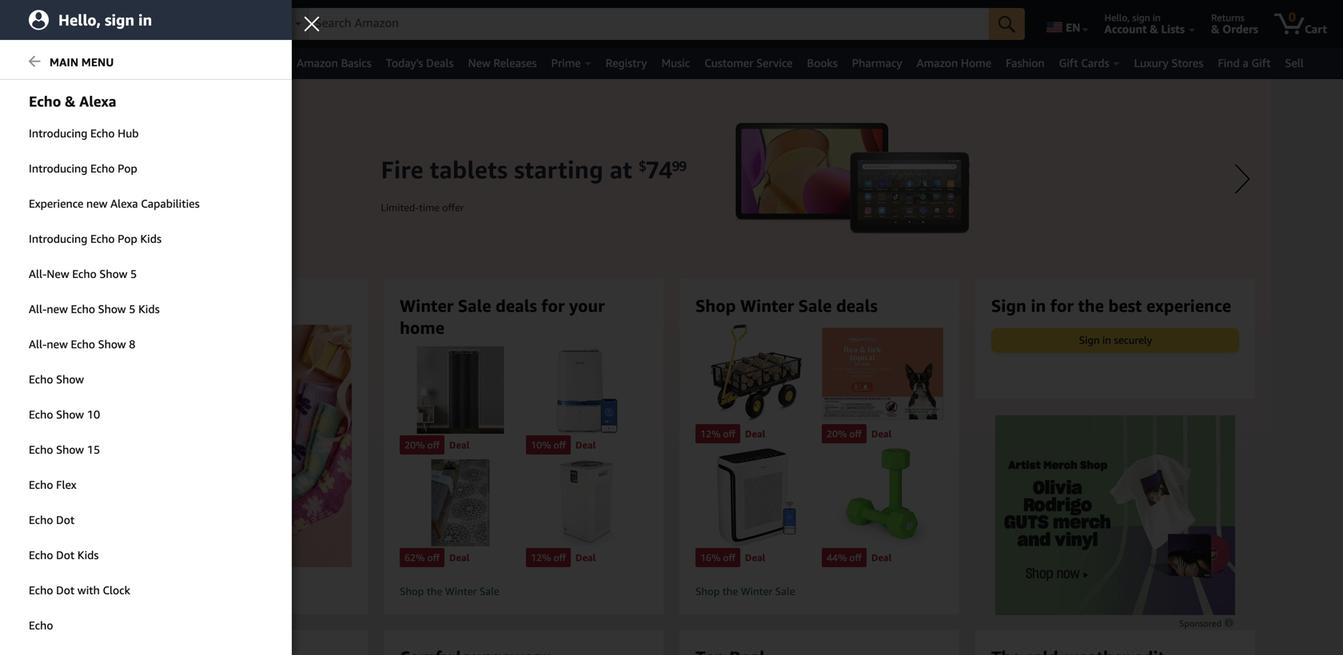 Task type: vqa. For each thing, say whether or not it's contained in the screenshot.
20%
yes



Task type: locate. For each thing, give the bounding box(es) containing it.
0 horizontal spatial sign
[[105, 11, 134, 29]]

echo down echo dot with clock
[[29, 620, 53, 633]]

shop winter sale deals up the vevor steel garden cart, heavy duty 900 lbs capacity, with removable mesh sides to convert into flatbed, utility metal wagon with 180° rotating handle and 10 in tires, perfect for farm, yard image
[[696, 296, 878, 316]]

1 vertical spatial 12%
[[531, 553, 551, 564]]

deal down joydeco door curtain closet door, closet curtain for open closet, closet curtains for bedroom closet door, door curtains for doorways privacy bedroom(40wx78l) image
[[449, 440, 470, 451]]

1 shop the winter sale from the left
[[400, 586, 500, 598]]

0 vertical spatial dot
[[56, 514, 75, 527]]

2 vertical spatial kids
[[78, 549, 99, 562]]

all- for all-new echo show 8
[[29, 338, 47, 351]]

hello, right en
[[1105, 12, 1131, 23]]

echo show 15
[[29, 444, 100, 457]]

dot
[[56, 514, 75, 527], [56, 549, 75, 562], [56, 584, 75, 598]]

today's deals
[[386, 56, 454, 70]]

all-new echo show 8 link
[[0, 328, 292, 362]]

echo show 10
[[29, 408, 100, 422]]

1 vertical spatial new
[[47, 268, 69, 281]]

off for levoit 4l smart cool mist humidifier for home bedroom with essential oils, customize humidity for baby & plants, app & voice control, schedule, timer, last up to 40hrs, whisper quiet, handle design image
[[554, 440, 566, 451]]

0 vertical spatial introducing
[[29, 127, 87, 140]]

sale inside winter sale deals for your home
[[458, 296, 492, 316]]

0 horizontal spatial deals
[[245, 296, 286, 316]]

luxury stores
[[1135, 56, 1204, 70]]

securely
[[1115, 334, 1153, 347]]

1 horizontal spatial 12%
[[701, 429, 721, 440]]

0 vertical spatial sign
[[992, 296, 1027, 316]]

deal right 44% off
[[872, 553, 892, 564]]

sponsored
[[1180, 619, 1225, 630]]

hello, sign in left lists
[[1105, 12, 1161, 23]]

amazon left the home
[[917, 56, 959, 70]]

deal for levoit air purifiers for home large room up to 1900 ft² in 1 hr with washable filters, air quality monitor, smart wifi, hepa filter captures allergies, pet hair, smoke, pollen in bedroom, vital 200s image on the right bottom
[[745, 553, 766, 564]]

winter inside winter sale deals for your home
[[400, 296, 454, 316]]

& for echo
[[65, 93, 76, 110]]

1 horizontal spatial the
[[723, 586, 739, 598]]

off right 16%
[[724, 553, 736, 564]]

1 introducing from the top
[[29, 127, 87, 140]]

basics
[[341, 56, 372, 70]]

echo down all-new echo show 5 kids at the top
[[71, 338, 95, 351]]

gift right a
[[1252, 56, 1272, 70]]

find a gift link
[[1211, 52, 1279, 74]]

1 all- from the top
[[29, 268, 47, 281]]

2 horizontal spatial &
[[1212, 22, 1220, 36]]

new up all-new echo show 5 kids at the top
[[47, 268, 69, 281]]

deal right 62% off
[[449, 553, 470, 564]]

20% off down amazon basics flea and tick topical treatment for small dogs (5 -22 pounds), 6 count (previously solimo) image
[[827, 429, 862, 440]]

shop down 16%
[[696, 586, 720, 598]]

customer service link
[[698, 52, 800, 74]]

new releases
[[468, 56, 537, 70]]

best
[[1109, 296, 1143, 316]]

1 amazon from the left
[[297, 56, 338, 70]]

5 down introducing echo pop kids link
[[130, 268, 137, 281]]

1 vertical spatial pop
[[118, 232, 137, 246]]

clock
[[103, 584, 130, 598]]

echo show
[[29, 373, 84, 386]]

2 vertical spatial dot
[[56, 584, 75, 598]]

0 horizontal spatial sign
[[992, 296, 1027, 316]]

20% for joydeco door curtain closet door, closet curtain for open closet, closet curtains for bedroom closet door, door curtains for doorways privacy bedroom(40wx78l) image
[[405, 440, 425, 451]]

all- up all-new echo show 5 kids at the top
[[29, 268, 47, 281]]

0 horizontal spatial 12%
[[531, 553, 551, 564]]

off down kenmore pm3020 air purifiers with h13 true hepa filter, covers up to 1500 sq.foot, 24db silentclean 3-stage hepa filtration system, 5 speeds for home large room, kitchens & bedroom image at the bottom of the page
[[554, 553, 566, 564]]

deal down kenmore pm3020 air purifiers with h13 true hepa filter, covers up to 1500 sq.foot, 24db silentclean 3-stage hepa filtration system, 5 speeds for home large room, kitchens & bedroom image at the bottom of the page
[[576, 553, 596, 564]]

1 horizontal spatial 12% off
[[701, 429, 736, 440]]

1 horizontal spatial shop the winter sale link
[[696, 586, 944, 599]]

shop winter sale deals down all-new echo show 5 link
[[104, 296, 286, 316]]

luxury
[[1135, 56, 1169, 70]]

1 horizontal spatial hello,
[[1105, 12, 1131, 23]]

fire tablets starting at $74.99. limited-time offer. image
[[72, 79, 1272, 559]]

alexa
[[79, 93, 116, 110]]

hello, up main menu
[[58, 11, 101, 29]]

None submit
[[990, 8, 1026, 40]]

shop the winter sale for winter sale deals for your home
[[400, 586, 500, 598]]

introducing echo pop kids link
[[0, 222, 292, 256]]

sign
[[992, 296, 1027, 316], [1080, 334, 1100, 347]]

& right echo
[[65, 93, 76, 110]]

sign up 'care'
[[105, 11, 134, 29]]

show
[[99, 268, 127, 281], [98, 303, 126, 316], [98, 338, 126, 351], [56, 373, 84, 386], [56, 408, 84, 422], [56, 444, 84, 457]]

1 shop winter sale deals from the left
[[104, 296, 286, 316]]

2 shop the winter sale link from the left
[[696, 586, 944, 599]]

deal for amazon basics flea and tick topical treatment for small dogs (5 -22 pounds), 6 count (previously solimo) image
[[872, 429, 892, 440]]

returns
[[1212, 12, 1245, 23]]

pharmacy
[[853, 56, 903, 70]]

sign left lists
[[1133, 12, 1151, 23]]

hello, inside navigation navigation
[[1105, 12, 1131, 23]]

0 vertical spatial new
[[468, 56, 491, 70]]

the for winter sale deals for your home
[[427, 586, 443, 598]]

0 horizontal spatial &
[[65, 93, 76, 110]]

pop
[[118, 162, 137, 175], [118, 232, 137, 246]]

off for amazon basics flea and tick topical treatment for small dogs (5 -22 pounds), 6 count (previously solimo) image
[[850, 429, 862, 440]]

2 amazon from the left
[[917, 56, 959, 70]]

3 dot from the top
[[56, 584, 75, 598]]

sign
[[105, 11, 134, 29], [1133, 12, 1151, 23]]

1 horizontal spatial gift
[[1252, 56, 1272, 70]]

echo dot kids link
[[0, 539, 292, 573]]

vevor steel garden cart, heavy duty 900 lbs capacity, with removable mesh sides to convert into flatbed, utility metal wagon with 180° rotating handle and 10 in tires, perfect for farm, yard image
[[696, 325, 818, 423]]

levoit air purifiers for home large room up to 1900 ft² in 1 hr with washable filters, air quality monitor, smart wifi, hepa filter captures allergies, pet hair, smoke, pollen in bedroom, vital 200s image
[[696, 449, 818, 547]]

2 vertical spatial introducing
[[29, 232, 87, 246]]

home
[[962, 56, 992, 70]]

1 dot from the top
[[56, 514, 75, 527]]

winter
[[149, 296, 203, 316], [400, 296, 454, 316], [741, 296, 795, 316], [445, 586, 477, 598], [741, 586, 773, 598]]

1 horizontal spatial deals
[[496, 296, 537, 316]]

sign inside navigation navigation
[[1133, 12, 1151, 23]]

0 vertical spatial 5
[[130, 268, 137, 281]]

new inside new releases link
[[468, 56, 491, 70]]

introducing up experience
[[29, 162, 87, 175]]

20% off for joydeco door curtain closet door, closet curtain for open closet, closet curtains for bedroom closet door, door curtains for doorways privacy bedroom(40wx78l) image
[[405, 440, 440, 451]]

0 horizontal spatial amazon
[[297, 56, 338, 70]]

deal
[[745, 429, 766, 440], [872, 429, 892, 440], [449, 440, 470, 451], [576, 440, 596, 451], [449, 553, 470, 564], [576, 553, 596, 564], [745, 553, 766, 564], [872, 553, 892, 564]]

echo left hub
[[90, 127, 115, 140]]

shop down the 62%
[[400, 586, 424, 598]]

echo show 15 link
[[0, 434, 292, 467]]

1 horizontal spatial 20%
[[827, 429, 847, 440]]

0 horizontal spatial shop the winter sale link
[[400, 586, 648, 599]]

12% off for kenmore pm3020 air purifiers with h13 true hepa filter, covers up to 1500 sq.foot, 24db silentclean 3-stage hepa filtration system, 5 speeds for home large room, kitchens & bedroom image at the bottom of the page
[[531, 553, 566, 564]]

1 pop from the top
[[118, 162, 137, 175]]

experience new alexa capabilities link
[[0, 187, 292, 221]]

echo show link
[[0, 363, 292, 397]]

introducing down echo
[[29, 127, 87, 140]]

2 dot from the top
[[56, 549, 75, 562]]

0 horizontal spatial 12% off
[[531, 553, 566, 564]]

20% down joydeco door curtain closet door, closet curtain for open closet, closet curtains for bedroom closet door, door curtains for doorways privacy bedroom(40wx78l) image
[[405, 440, 425, 451]]

main menu link
[[0, 46, 292, 80]]

kids down experience new alexa capabilities 'link'
[[140, 232, 162, 246]]

2 vertical spatial new
[[47, 338, 68, 351]]

3 deals from the left
[[837, 296, 878, 316]]

1 horizontal spatial for
[[1051, 296, 1074, 316]]

& inside returns & orders
[[1212, 22, 1220, 36]]

update
[[122, 22, 161, 36]]

dot down flex
[[56, 514, 75, 527]]

pharmacy link
[[845, 52, 910, 74]]

joydeco door curtain closet door, closet curtain for open closet, closet curtains for bedroom closet door, door curtains for doorways privacy bedroom(40wx78l) image
[[400, 347, 522, 434]]

20% off
[[827, 429, 862, 440], [405, 440, 440, 451]]

prime
[[551, 56, 581, 70]]

0 vertical spatial kids
[[140, 232, 162, 246]]

1 horizontal spatial hello, sign in
[[1105, 12, 1161, 23]]

&
[[1151, 22, 1159, 36], [1212, 22, 1220, 36], [65, 93, 76, 110]]

62% off
[[405, 553, 440, 564]]

off right 10%
[[554, 440, 566, 451]]

the down 16% off
[[723, 586, 739, 598]]

1 vertical spatial all-
[[29, 303, 47, 316]]

2 shop the winter sale from the left
[[696, 586, 796, 598]]

home
[[400, 318, 445, 338]]

new left the alexa
[[86, 197, 108, 210]]

shop the winter sale for shop winter sale deals
[[696, 586, 796, 598]]

amazon inside "link"
[[297, 56, 338, 70]]

0 vertical spatial 12% off
[[701, 429, 736, 440]]

1 vertical spatial dot
[[56, 549, 75, 562]]

all-new echo show 5 kids link
[[0, 293, 292, 326]]

20% down amazon basics flea and tick topical treatment for small dogs (5 -22 pounds), 6 count (previously solimo) image
[[827, 429, 847, 440]]

music
[[662, 56, 691, 70]]

0 horizontal spatial 20%
[[405, 440, 425, 451]]

& left lists
[[1151, 22, 1159, 36]]

the down 62% off
[[427, 586, 443, 598]]

prime link
[[544, 52, 599, 74]]

0 vertical spatial new
[[86, 197, 108, 210]]

echo up experience new alexa capabilities
[[90, 162, 115, 175]]

None search field
[[267, 8, 1026, 42]]

1 horizontal spatial amazon
[[917, 56, 959, 70]]

12% off down kenmore pm3020 air purifiers with h13 true hepa filter, covers up to 1500 sq.foot, 24db silentclean 3-stage hepa filtration system, 5 speeds for home large room, kitchens & bedroom image at the bottom of the page
[[531, 553, 566, 564]]

3 all- from the top
[[29, 338, 47, 351]]

off
[[724, 429, 736, 440], [850, 429, 862, 440], [428, 440, 440, 451], [554, 440, 566, 451], [428, 553, 440, 564], [554, 553, 566, 564], [724, 553, 736, 564], [850, 553, 862, 564]]

1 vertical spatial introducing
[[29, 162, 87, 175]]

dot inside echo dot kids link
[[56, 549, 75, 562]]

amazon basics flea and tick topical treatment for small dogs (5 -22 pounds), 6 count (previously solimo) image
[[822, 325, 944, 423]]

customer service
[[705, 56, 793, 70]]

echo & alexa
[[29, 93, 116, 110]]

dot for with
[[56, 584, 75, 598]]

introducing inside introducing echo pop kids link
[[29, 232, 87, 246]]

the
[[1079, 296, 1105, 316], [427, 586, 443, 598], [723, 586, 739, 598]]

1 vertical spatial 12% off
[[531, 553, 566, 564]]

fashion
[[1006, 56, 1045, 70]]

2 deals from the left
[[496, 296, 537, 316]]

main content
[[0, 79, 1344, 656]]

1 horizontal spatial shop winter sale deals
[[696, 296, 878, 316]]

10%
[[531, 440, 551, 451]]

new inside 'link'
[[86, 197, 108, 210]]

new up all-new echo show 8
[[47, 303, 68, 316]]

dot inside echo dot with clock link
[[56, 584, 75, 598]]

1 horizontal spatial new
[[468, 56, 491, 70]]

new
[[86, 197, 108, 210], [47, 303, 68, 316], [47, 338, 68, 351]]

pop down hub
[[118, 162, 137, 175]]

all- up all-new echo show 8
[[29, 303, 47, 316]]

1 for from the left
[[542, 296, 565, 316]]

for left best
[[1051, 296, 1074, 316]]

the left best
[[1079, 296, 1105, 316]]

off down joydeco door curtain closet door, closet curtain for open closet, closet curtains for bedroom closet door, door curtains for doorways privacy bedroom(40wx78l) image
[[428, 440, 440, 451]]

12% down the vevor steel garden cart, heavy duty 900 lbs capacity, with removable mesh sides to convert into flatbed, utility metal wagon with 180° rotating handle and 10 in tires, perfect for farm, yard image
[[701, 429, 721, 440]]

introducing down experience
[[29, 232, 87, 246]]

kids down all-new echo show 5 link
[[138, 303, 160, 316]]

show left the 15
[[56, 444, 84, 457]]

sale
[[207, 296, 240, 316], [458, 296, 492, 316], [799, 296, 832, 316], [480, 586, 500, 598], [776, 586, 796, 598]]

deal down the vevor steel garden cart, heavy duty 900 lbs capacity, with removable mesh sides to convert into flatbed, utility metal wagon with 180° rotating handle and 10 in tires, perfect for farm, yard image
[[745, 429, 766, 440]]

20% off down joydeco door curtain closet door, closet curtain for open closet, closet curtains for bedroom closet door, door curtains for doorways privacy bedroom(40wx78l) image
[[405, 440, 440, 451]]

1 vertical spatial new
[[47, 303, 68, 316]]

shop the winter sale link
[[400, 586, 648, 599], [696, 586, 944, 599]]

0 horizontal spatial the
[[427, 586, 443, 598]]

deals inside winter sale deals for your home
[[496, 296, 537, 316]]

0 horizontal spatial 20% off
[[405, 440, 440, 451]]

gift left 'cards' at the right top of the page
[[1060, 56, 1079, 70]]

the for shop winter sale deals
[[723, 586, 739, 598]]

shop the winter sale down 16% off
[[696, 586, 796, 598]]

2 pop from the top
[[118, 232, 137, 246]]

delivering
[[122, 12, 166, 23]]

pop down the alexa
[[118, 232, 137, 246]]

2 horizontal spatial deals
[[837, 296, 878, 316]]

all- up echo show
[[29, 338, 47, 351]]

service
[[757, 56, 793, 70]]

to
[[169, 12, 178, 23]]

20% off for amazon basics flea and tick topical treatment for small dogs (5 -22 pounds), 6 count (previously solimo) image
[[827, 429, 862, 440]]

echo dot
[[29, 514, 75, 527]]

for left your
[[542, 296, 565, 316]]

introducing echo pop link
[[0, 152, 292, 186]]

1 horizontal spatial shop the winter sale
[[696, 586, 796, 598]]

2 introducing from the top
[[29, 162, 87, 175]]

12% off down the vevor steel garden cart, heavy duty 900 lbs capacity, with removable mesh sides to convert into flatbed, utility metal wagon with 180° rotating handle and 10 in tires, perfect for farm, yard image
[[701, 429, 736, 440]]

introducing for introducing echo hub
[[29, 127, 87, 140]]

kids up with at the bottom of the page
[[78, 549, 99, 562]]

cap barbell neoprene dumbbell weights, 8 lb pair, shamrock image
[[822, 449, 944, 547]]

dot down echo dot
[[56, 549, 75, 562]]

shop left now on the left of the page
[[104, 586, 128, 598]]

gift cards link
[[1052, 52, 1128, 74]]

2 for from the left
[[1051, 296, 1074, 316]]

cards
[[1082, 56, 1110, 70]]

1 vertical spatial 5
[[129, 303, 136, 316]]

shop the winter sale link for shop winter sale deals
[[696, 586, 944, 599]]

cart
[[1305, 22, 1328, 36]]

5 up 8
[[129, 303, 136, 316]]

deal down amazon basics flea and tick topical treatment for small dogs (5 -22 pounds), 6 count (previously solimo) image
[[872, 429, 892, 440]]

new for all-new echo show 8
[[47, 338, 68, 351]]

off down the vevor steel garden cart, heavy duty 900 lbs capacity, with removable mesh sides to convert into flatbed, utility metal wagon with 180° rotating handle and 10 in tires, perfect for farm, yard image
[[724, 429, 736, 440]]

shop the winter sale down 62% off
[[400, 586, 500, 598]]

show down introducing echo pop kids
[[99, 268, 127, 281]]

deal for cap barbell neoprene dumbbell weights, 8 lb pair, shamrock image
[[872, 553, 892, 564]]

new up echo show
[[47, 338, 68, 351]]

off right the 62%
[[428, 553, 440, 564]]

capabilities
[[141, 197, 200, 210]]

hello, sign in up menu
[[58, 11, 152, 29]]

12% down kenmore pm3020 air purifiers with h13 true hepa filter, covers up to 1500 sq.foot, 24db silentclean 3-stage hepa filtration system, 5 speeds for home large room, kitchens & bedroom image at the bottom of the page
[[531, 553, 551, 564]]

off for cap barbell neoprene dumbbell weights, 8 lb pair, shamrock image
[[850, 553, 862, 564]]

show left 8
[[98, 338, 126, 351]]

echo down all-new echo show 5
[[71, 303, 95, 316]]

& left orders at the top right of page
[[1212, 22, 1220, 36]]

5
[[130, 268, 137, 281], [129, 303, 136, 316]]

2 vertical spatial all-
[[29, 338, 47, 351]]

introducing
[[29, 127, 87, 140], [29, 162, 87, 175], [29, 232, 87, 246]]

leave feedback on sponsored ad element
[[1180, 619, 1236, 630]]

echo up echo flex
[[29, 444, 53, 457]]

1 horizontal spatial 20% off
[[827, 429, 862, 440]]

echo down experience new alexa capabilities
[[90, 232, 115, 246]]

0 horizontal spatial for
[[542, 296, 565, 316]]

orders
[[1223, 22, 1259, 36]]

introducing inside introducing echo pop link
[[29, 162, 87, 175]]

off for joydeco door curtain closet door, closet curtain for open closet, closet curtains for bedroom closet door, door curtains for doorways privacy bedroom(40wx78l) image
[[428, 440, 440, 451]]

2 horizontal spatial the
[[1079, 296, 1105, 316]]

all-new echo show 5
[[29, 268, 137, 281]]

1 vertical spatial sign
[[1080, 334, 1100, 347]]

44% off
[[827, 553, 862, 564]]

customer
[[705, 56, 754, 70]]

1 horizontal spatial &
[[1151, 22, 1159, 36]]

new left releases
[[468, 56, 491, 70]]

0 vertical spatial all-
[[29, 268, 47, 281]]

all- for all-new echo show 5
[[29, 268, 47, 281]]

1 horizontal spatial sign
[[1133, 12, 1151, 23]]

0 horizontal spatial new
[[47, 268, 69, 281]]

20%
[[827, 429, 847, 440], [405, 440, 425, 451]]

hello, sign in
[[58, 11, 152, 29], [1105, 12, 1161, 23]]

3 introducing from the top
[[29, 232, 87, 246]]

deal right 10% off at the left
[[576, 440, 596, 451]]

off for levoit air purifiers for home large room up to 1900 ft² in 1 hr with washable filters, air quality monitor, smart wifi, hepa filter captures allergies, pet hair, smoke, pollen in bedroom, vital 200s image on the right bottom
[[724, 553, 736, 564]]

off right 44% at the bottom of page
[[850, 553, 862, 564]]

0 horizontal spatial shop winter sale deals
[[104, 296, 286, 316]]

deals
[[245, 296, 286, 316], [496, 296, 537, 316], [837, 296, 878, 316]]

echo down echo show
[[29, 408, 53, 422]]

1 vertical spatial kids
[[138, 303, 160, 316]]

dot left with at the bottom of the page
[[56, 584, 75, 598]]

0 vertical spatial 12%
[[701, 429, 721, 440]]

gift
[[1060, 56, 1079, 70], [1252, 56, 1272, 70]]

1 shop the winter sale link from the left
[[400, 586, 648, 599]]

5 for all-new echo show 5
[[130, 268, 137, 281]]

shop winter sale deals image
[[77, 325, 379, 568]]

hello, sign in inside navigation navigation
[[1105, 12, 1161, 23]]

navigation navigation
[[0, 0, 1344, 79]]

sign for sign in for the best experience
[[992, 296, 1027, 316]]

amazon left basics in the left top of the page
[[297, 56, 338, 70]]

deal for joydeco door curtain closet door, closet curtain for open closet, closet curtains for bedroom closet door, door curtains for doorways privacy bedroom(40wx78l) image
[[449, 440, 470, 451]]

0 horizontal spatial shop the winter sale
[[400, 586, 500, 598]]

1 horizontal spatial sign
[[1080, 334, 1100, 347]]

0 vertical spatial pop
[[118, 162, 137, 175]]

amazon
[[297, 56, 338, 70], [917, 56, 959, 70]]

0 horizontal spatial gift
[[1060, 56, 1079, 70]]

2 all- from the top
[[29, 303, 47, 316]]

deal right 16% off
[[745, 553, 766, 564]]

off down amazon basics flea and tick topical treatment for small dogs (5 -22 pounds), 6 count (previously solimo) image
[[850, 429, 862, 440]]

all
[[34, 57, 48, 70]]



Task type: describe. For each thing, give the bounding box(es) containing it.
hub
[[118, 127, 139, 140]]

new for all-new echo show 5 kids
[[47, 303, 68, 316]]

hello, sign in link
[[0, 0, 292, 40]]

main menu
[[50, 56, 114, 69]]

experience
[[1147, 296, 1232, 316]]

stores
[[1172, 56, 1204, 70]]

off for the rugshop modern floral circles design for living room,bedroom,home office,kitchen non shedding runner rug 2' x 7' 2" gray image
[[428, 553, 440, 564]]

dot for kids
[[56, 549, 75, 562]]

echo dot kids
[[29, 549, 99, 562]]

show inside 'link'
[[56, 444, 84, 457]]

kids inside echo dot kids link
[[78, 549, 99, 562]]

echo dot link
[[0, 504, 292, 538]]

for inside winter sale deals for your home
[[542, 296, 565, 316]]

20% for amazon basics flea and tick topical treatment for small dogs (5 -22 pounds), 6 count (previously solimo) image
[[827, 429, 847, 440]]

sponsored ad element
[[996, 416, 1236, 616]]

sign in securely link
[[993, 329, 1239, 352]]

echo down echo dot
[[29, 549, 53, 562]]

dot inside echo dot link
[[56, 514, 75, 527]]

introducing for introducing echo pop kids
[[29, 232, 87, 246]]

levoit 4l smart cool mist humidifier for home bedroom with essential oils, customize humidity for baby & plants, app & voice control, schedule, timer, last up to 40hrs, whisper quiet, handle design image
[[526, 347, 648, 434]]

5 for all-new echo show 5 kids
[[129, 303, 136, 316]]

en
[[1066, 21, 1081, 34]]

new for experience new alexa capabilities
[[86, 197, 108, 210]]

sign inside the hello, sign in link
[[105, 11, 134, 29]]

medical care
[[63, 56, 127, 70]]

12% off for the vevor steel garden cart, heavy duty 900 lbs capacity, with removable mesh sides to convert into flatbed, utility metal wagon with 180° rotating handle and 10 in tires, perfect for farm, yard image
[[701, 429, 736, 440]]

new inside all-new echo show 5 link
[[47, 268, 69, 281]]

show down all-new echo show 5
[[98, 303, 126, 316]]

sponsored link
[[1180, 617, 1236, 632]]

main content containing shop winter sale deals
[[0, 79, 1344, 656]]

sign in securely
[[1080, 334, 1153, 347]]

main
[[50, 56, 79, 69]]

all-new echo show 5 link
[[0, 258, 292, 291]]

find
[[1219, 56, 1240, 70]]

off for kenmore pm3020 air purifiers with h13 true hepa filter, covers up to 1500 sq.foot, 24db silentclean 3-stage hepa filtration system, 5 speeds for home large room, kitchens & bedroom image at the bottom of the page
[[554, 553, 566, 564]]

introducing echo hub
[[29, 127, 139, 140]]

amazon basics link
[[290, 52, 379, 74]]

echo up echo show 10 on the left bottom of page
[[29, 373, 53, 386]]

deal for levoit 4l smart cool mist humidifier for home bedroom with essential oils, customize humidity for baby & plants, app & voice control, schedule, timer, last up to 40hrs, whisper quiet, handle design image
[[576, 440, 596, 451]]

amazon for amazon basics
[[297, 56, 338, 70]]

your
[[569, 296, 605, 316]]

show up echo show 10 on the left bottom of page
[[56, 373, 84, 386]]

sell
[[1286, 56, 1305, 70]]

none submit inside search box
[[990, 8, 1026, 40]]

amazon home link
[[910, 52, 999, 74]]

new releases link
[[461, 52, 544, 74]]

luxury stores link
[[1128, 52, 1211, 74]]

2 shop winter sale deals from the left
[[696, 296, 878, 316]]

pop for introducing echo pop
[[118, 162, 137, 175]]

winter sale deals for your home
[[400, 296, 605, 338]]

all-new echo show 8
[[29, 338, 136, 351]]

introducing echo pop kids
[[29, 232, 162, 246]]

with
[[78, 584, 100, 598]]

pop for introducing echo pop kids
[[118, 232, 137, 246]]

echo link
[[0, 610, 292, 643]]

location
[[164, 22, 207, 36]]

echo show 10 link
[[0, 398, 292, 432]]

kids inside all-new echo show 5 kids link
[[138, 303, 160, 316]]

shop now link
[[77, 325, 379, 603]]

deals
[[426, 56, 454, 70]]

introducing for introducing echo pop
[[29, 162, 87, 175]]

introducing echo pop
[[29, 162, 137, 175]]

show left 10
[[56, 408, 84, 422]]

& for returns
[[1212, 22, 1220, 36]]

gift cards
[[1060, 56, 1110, 70]]

today's
[[386, 56, 423, 70]]

alexa
[[110, 197, 138, 210]]

amazon home
[[917, 56, 992, 70]]

echo left flex
[[29, 479, 53, 492]]

12% for kenmore pm3020 air purifiers with h13 true hepa filter, covers up to 1500 sq.foot, 24db silentclean 3-stage hepa filtration system, 5 speeds for home large room, kitchens & bedroom image at the bottom of the page
[[531, 553, 551, 564]]

0 horizontal spatial hello, sign in
[[58, 11, 152, 29]]

sell link
[[1279, 52, 1312, 74]]

echo flex
[[29, 479, 76, 492]]

off for the vevor steel garden cart, heavy duty 900 lbs capacity, with removable mesh sides to convert into flatbed, utility metal wagon with 180° rotating handle and 10 in tires, perfect for farm, yard image
[[724, 429, 736, 440]]

delivering to mahwah 07430 update location
[[122, 12, 248, 36]]

echo up all-new echo show 5 kids at the top
[[72, 268, 97, 281]]

find a gift
[[1219, 56, 1272, 70]]

fashion link
[[999, 52, 1052, 74]]

echo
[[29, 93, 61, 110]]

10% off
[[531, 440, 566, 451]]

deal for the vevor steel garden cart, heavy duty 900 lbs capacity, with removable mesh sides to convert into flatbed, utility metal wagon with 180° rotating handle and 10 in tires, perfect for farm, yard image
[[745, 429, 766, 440]]

kenmore pm3020 air purifiers with h13 true hepa filter, covers up to 1500 sq.foot, 24db silentclean 3-stage hepa filtration system, 5 speeds for home large room, kitchens & bedroom image
[[526, 460, 648, 547]]

1 gift from the left
[[1060, 56, 1079, 70]]

Search Amazon text field
[[309, 9, 990, 39]]

sign for sign in securely
[[1080, 334, 1100, 347]]

0 horizontal spatial hello,
[[58, 11, 101, 29]]

care
[[105, 56, 127, 70]]

medical care link
[[56, 52, 145, 74]]

62%
[[405, 553, 425, 564]]

deal for the rugshop modern floral circles design for living room,bedroom,home office,kitchen non shedding runner rug 2' x 7' 2" gray image
[[449, 553, 470, 564]]

12% for the vevor steel garden cart, heavy duty 900 lbs capacity, with removable mesh sides to convert into flatbed, utility metal wagon with 180° rotating handle and 10 in tires, perfect for farm, yard image
[[701, 429, 721, 440]]

07430
[[220, 12, 248, 23]]

experience new alexa capabilities
[[29, 197, 200, 210]]

registry link
[[599, 52, 655, 74]]

echo dot with clock link
[[0, 574, 292, 608]]

amazon image
[[14, 14, 92, 38]]

menu
[[81, 56, 114, 69]]

shop up the vevor steel garden cart, heavy duty 900 lbs capacity, with removable mesh sides to convert into flatbed, utility metal wagon with 180° rotating handle and 10 in tires, perfect for farm, yard image
[[696, 296, 736, 316]]

lists
[[1162, 22, 1186, 36]]

echo down echo flex
[[29, 514, 53, 527]]

deal for kenmore pm3020 air purifiers with h13 true hepa filter, covers up to 1500 sq.foot, 24db silentclean 3-stage hepa filtration system, 5 speeds for home large room, kitchens & bedroom image at the bottom of the page
[[576, 553, 596, 564]]

echo down echo dot kids
[[29, 584, 53, 598]]

shop the winter sale link for winter sale deals for your home
[[400, 586, 648, 599]]

registry
[[606, 56, 647, 70]]

16% off
[[701, 553, 736, 564]]

echo inside 'link'
[[29, 444, 53, 457]]

echo flex link
[[0, 469, 292, 502]]

1 deals from the left
[[245, 296, 286, 316]]

now
[[131, 586, 151, 598]]

shop now
[[104, 586, 151, 598]]

in inside navigation navigation
[[1153, 12, 1161, 23]]

today's deals link
[[379, 52, 461, 74]]

0
[[1289, 9, 1297, 24]]

a
[[1243, 56, 1249, 70]]

all-new echo show 5 kids
[[29, 303, 160, 316]]

account
[[1105, 22, 1148, 36]]

16%
[[701, 553, 721, 564]]

all- for all-new echo show 5 kids
[[29, 303, 47, 316]]

44%
[[827, 553, 847, 564]]

kids inside introducing echo pop kids link
[[140, 232, 162, 246]]

none search field inside navigation navigation
[[267, 8, 1026, 42]]

shop down all-new echo show 5 link
[[104, 296, 144, 316]]

rugshop modern floral circles design for living room,bedroom,home office,kitchen non shedding runner rug 2' x 7' 2" gray image
[[400, 460, 522, 547]]

2 gift from the left
[[1252, 56, 1272, 70]]

echo dot with clock
[[29, 584, 130, 598]]

amazon for amazon home
[[917, 56, 959, 70]]

& for account
[[1151, 22, 1159, 36]]

experience
[[29, 197, 83, 210]]

all button
[[9, 48, 56, 79]]



